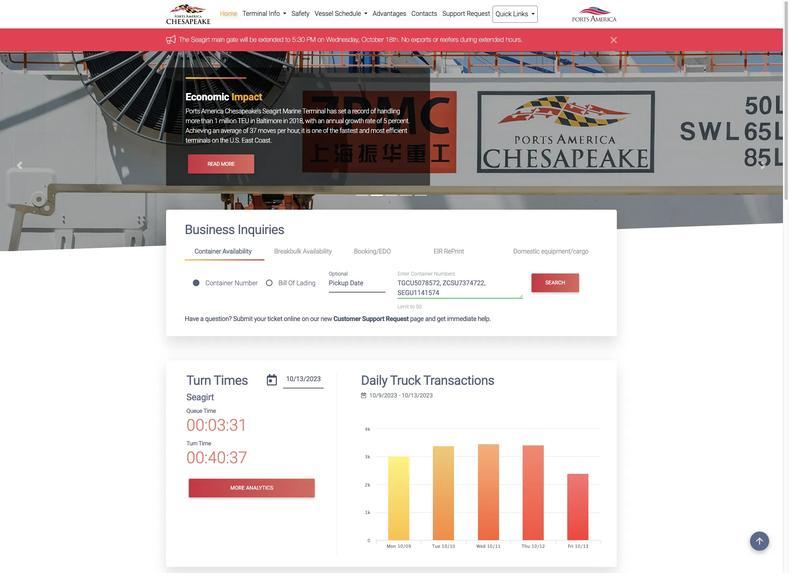 Task type: describe. For each thing, give the bounding box(es) containing it.
on inside alert
[[318, 36, 325, 43]]

read
[[208, 161, 220, 167]]

calendar week image
[[361, 393, 366, 398]]

no
[[402, 36, 410, 43]]

and inside main content
[[426, 315, 436, 323]]

container for container availability
[[195, 248, 221, 255]]

10/9/2023
[[370, 392, 398, 399]]

ticket
[[268, 315, 283, 323]]

ports
[[186, 107, 200, 115]]

terminals
[[186, 137, 211, 144]]

customer
[[334, 315, 361, 323]]

achieving
[[186, 127, 211, 135]]

more inside 'link'
[[221, 161, 235, 167]]

per
[[278, 127, 286, 135]]

new
[[321, 315, 332, 323]]

home link
[[217, 6, 240, 22]]

business
[[185, 222, 235, 238]]

info
[[269, 10, 280, 17]]

time for 00:03:31
[[204, 408, 216, 415]]

container for container number
[[206, 279, 233, 287]]

moves
[[258, 127, 276, 135]]

support inside main content
[[362, 315, 385, 323]]

daily
[[361, 373, 388, 388]]

main
[[212, 36, 225, 43]]

wednesday,
[[326, 36, 360, 43]]

turn for turn times
[[187, 373, 211, 388]]

your
[[254, 315, 266, 323]]

00:03:31
[[187, 416, 247, 435]]

more analytics link
[[189, 479, 315, 498]]

seagirt inside alert
[[191, 36, 210, 43]]

handling
[[378, 107, 400, 115]]

terminal info link
[[240, 6, 289, 22]]

lading
[[297, 279, 316, 287]]

set
[[338, 107, 346, 115]]

breakbulk availability
[[274, 248, 332, 255]]

a inside ports america chesapeake's seagirt marine terminal has set a record of handling more than 1 million teu in baltimore in 2018,                         with an annual growth rate of 5 percent. achieving an average of 37 moves per hour, it is one of the fastest and most efficient terminals on the u.s. east coast.
[[348, 107, 351, 115]]

contacts
[[412, 10, 438, 17]]

Enter Container Numbers text field
[[398, 279, 523, 298]]

on inside main content
[[302, 315, 309, 323]]

of up rate
[[371, 107, 376, 115]]

growth
[[345, 117, 364, 125]]

one
[[312, 127, 322, 135]]

0 vertical spatial the
[[330, 127, 338, 135]]

hours.
[[506, 36, 523, 43]]

vessel
[[315, 10, 334, 17]]

business inquiries
[[185, 222, 284, 238]]

and inside ports america chesapeake's seagirt marine terminal has set a record of handling more than 1 million teu in baltimore in 2018,                         with an annual growth rate of 5 percent. achieving an average of 37 moves per hour, it is one of the fastest and most efficient terminals on the u.s. east coast.
[[360, 127, 370, 135]]

breakbulk
[[274, 248, 302, 255]]

domestic equipment/cargo
[[514, 248, 589, 255]]

america
[[201, 107, 224, 115]]

10/9/2023 - 10/13/2023
[[370, 392, 433, 399]]

limit to 50
[[398, 304, 422, 310]]

of left 5
[[377, 117, 382, 125]]

daily truck transactions
[[361, 373, 495, 388]]

economic engine image
[[0, 51, 784, 390]]

terminal inside ports america chesapeake's seagirt marine terminal has set a record of handling more than 1 million teu in baltimore in 2018,                         with an annual growth rate of 5 percent. achieving an average of 37 moves per hour, it is one of the fastest and most efficient terminals on the u.s. east coast.
[[303, 107, 326, 115]]

more analytics
[[230, 485, 273, 491]]

seagirt inside main content
[[187, 392, 214, 402]]

turn times
[[187, 373, 248, 388]]

during
[[461, 36, 477, 43]]

online
[[284, 315, 301, 323]]

marine
[[283, 107, 301, 115]]

1 vertical spatial container
[[411, 271, 433, 277]]

to inside alert
[[286, 36, 291, 43]]

search button
[[532, 273, 580, 292]]

vessel schedule
[[315, 10, 363, 17]]

is
[[306, 127, 311, 135]]

analytics
[[246, 485, 273, 491]]

read more
[[208, 161, 235, 167]]

inquiries
[[238, 222, 284, 238]]

contacts link
[[409, 6, 440, 22]]

equipment/cargo
[[541, 248, 589, 255]]

more inside main content
[[230, 485, 245, 491]]

our
[[310, 315, 319, 323]]

50
[[416, 304, 422, 310]]

get
[[437, 315, 446, 323]]

immediate
[[447, 315, 477, 323]]

most
[[371, 127, 385, 135]]

chesapeake's
[[225, 107, 261, 115]]

numbers
[[434, 271, 456, 277]]

1 vertical spatial an
[[213, 127, 219, 135]]

times
[[214, 373, 248, 388]]

baltimore
[[257, 117, 282, 125]]

1 in from the left
[[251, 117, 255, 125]]

truck
[[390, 373, 421, 388]]

none text field inside main content
[[283, 373, 324, 389]]

queue time 00:03:31
[[187, 408, 247, 435]]

search
[[546, 280, 566, 286]]

0 vertical spatial support
[[443, 10, 465, 17]]

reprint
[[444, 248, 464, 255]]

help.
[[478, 315, 491, 323]]

availability for container availability
[[223, 248, 252, 255]]

availability for breakbulk availability
[[303, 248, 332, 255]]

fastest
[[340, 127, 358, 135]]

exports
[[411, 36, 432, 43]]

eir
[[434, 248, 443, 255]]

1 horizontal spatial an
[[318, 117, 325, 125]]

5:30
[[292, 36, 305, 43]]

domestic
[[514, 248, 540, 255]]

or
[[433, 36, 439, 43]]

on inside ports america chesapeake's seagirt marine terminal has set a record of handling more than 1 million teu in baltimore in 2018,                         with an annual growth rate of 5 percent. achieving an average of 37 moves per hour, it is one of the fastest and most efficient terminals on the u.s. east coast.
[[212, 137, 219, 144]]

limit
[[398, 304, 409, 310]]

east
[[242, 137, 253, 144]]

october
[[362, 36, 384, 43]]

turn for turn time 00:40:37
[[187, 440, 198, 447]]

1 extended from the left
[[259, 36, 284, 43]]

coast.
[[255, 137, 272, 144]]



Task type: locate. For each thing, give the bounding box(es) containing it.
2 vertical spatial container
[[206, 279, 233, 287]]

1 vertical spatial terminal
[[303, 107, 326, 115]]

10/13/2023
[[402, 392, 433, 399]]

1 horizontal spatial and
[[426, 315, 436, 323]]

seagirt up "baltimore"
[[263, 107, 281, 115]]

1 horizontal spatial the
[[330, 127, 338, 135]]

1 vertical spatial on
[[212, 137, 219, 144]]

bullhorn image
[[166, 35, 179, 44]]

domestic equipment/cargo link
[[504, 244, 599, 259]]

0 horizontal spatial request
[[386, 315, 409, 323]]

queue
[[187, 408, 202, 415]]

number
[[235, 279, 258, 287]]

to left "5:30" at the top left
[[286, 36, 291, 43]]

-
[[399, 392, 401, 399]]

links
[[514, 10, 529, 18]]

quick links link
[[493, 6, 538, 23]]

1 vertical spatial to
[[410, 304, 415, 310]]

request left quick
[[467, 10, 490, 17]]

on right pm
[[318, 36, 325, 43]]

record
[[352, 107, 369, 115]]

1 horizontal spatial to
[[410, 304, 415, 310]]

1 vertical spatial more
[[230, 485, 245, 491]]

turn time 00:40:37
[[187, 440, 247, 467]]

0 horizontal spatial extended
[[259, 36, 284, 43]]

an down the 1
[[213, 127, 219, 135]]

gate
[[227, 36, 238, 43]]

terminal up with
[[303, 107, 326, 115]]

read more link
[[188, 155, 254, 173]]

than
[[201, 117, 213, 125]]

1 horizontal spatial request
[[467, 10, 490, 17]]

container inside container availability link
[[195, 248, 221, 255]]

0 horizontal spatial in
[[251, 117, 255, 125]]

the
[[330, 127, 338, 135], [220, 137, 229, 144]]

1 horizontal spatial availability
[[303, 248, 332, 255]]

37
[[250, 127, 257, 135]]

container right enter
[[411, 271, 433, 277]]

to inside main content
[[410, 304, 415, 310]]

the seagirt main gate will be extended to 5:30 pm on wednesday, october 18th.  no exports or reefers during extended hours.
[[179, 36, 523, 43]]

0 horizontal spatial terminal
[[243, 10, 267, 17]]

extended right be
[[259, 36, 284, 43]]

of
[[371, 107, 376, 115], [377, 117, 382, 125], [243, 127, 249, 135], [323, 127, 329, 135]]

container number
[[206, 279, 258, 287]]

a right the have
[[200, 315, 204, 323]]

0 horizontal spatial and
[[360, 127, 370, 135]]

close image
[[611, 35, 617, 45]]

a inside main content
[[200, 315, 204, 323]]

1 horizontal spatial support
[[443, 10, 465, 17]]

00:40:37
[[187, 448, 247, 467]]

of
[[289, 279, 295, 287]]

and
[[360, 127, 370, 135], [426, 315, 436, 323]]

schedule
[[335, 10, 361, 17]]

0 vertical spatial request
[[467, 10, 490, 17]]

booking/edo link
[[344, 244, 424, 259]]

rate
[[365, 117, 376, 125]]

0 vertical spatial and
[[360, 127, 370, 135]]

in
[[251, 117, 255, 125], [283, 117, 288, 125]]

turn inside "turn time 00:40:37"
[[187, 440, 198, 447]]

an right with
[[318, 117, 325, 125]]

0 horizontal spatial a
[[200, 315, 204, 323]]

extended right during
[[479, 36, 504, 43]]

eir reprint
[[434, 248, 464, 255]]

ports america chesapeake's seagirt marine terminal has set a record of handling more than 1 million teu in baltimore in 2018,                         with an annual growth rate of 5 percent. achieving an average of 37 moves per hour, it is one of the fastest and most efficient terminals on the u.s. east coast.
[[186, 107, 410, 144]]

home
[[220, 10, 237, 17]]

on left our
[[302, 315, 309, 323]]

question?
[[205, 315, 232, 323]]

impact
[[232, 91, 262, 103]]

1 vertical spatial turn
[[187, 440, 198, 447]]

submit
[[233, 315, 253, 323]]

request inside main content
[[386, 315, 409, 323]]

hour,
[[287, 127, 300, 135]]

percent.
[[389, 117, 410, 125]]

more left analytics
[[230, 485, 245, 491]]

of left 37
[[243, 127, 249, 135]]

availability down the business inquiries
[[223, 248, 252, 255]]

time inside "turn time 00:40:37"
[[199, 440, 211, 447]]

support
[[443, 10, 465, 17], [362, 315, 385, 323]]

1 vertical spatial and
[[426, 315, 436, 323]]

the seagirt main gate will be extended to 5:30 pm on wednesday, october 18th.  no exports or reefers during extended hours. alert
[[0, 29, 784, 51]]

enter container numbers
[[398, 271, 456, 277]]

1
[[214, 117, 218, 125]]

0 vertical spatial turn
[[187, 373, 211, 388]]

0 vertical spatial terminal
[[243, 10, 267, 17]]

safety
[[292, 10, 310, 17]]

time for 00:40:37
[[199, 440, 211, 447]]

will
[[240, 36, 248, 43]]

0 vertical spatial on
[[318, 36, 325, 43]]

more
[[186, 117, 200, 125]]

average
[[221, 127, 242, 135]]

1 vertical spatial seagirt
[[263, 107, 281, 115]]

in up per
[[283, 117, 288, 125]]

main content containing 00:03:31
[[160, 210, 623, 573]]

have a question? submit your ticket online on our new customer support request page and get immediate help.
[[185, 315, 491, 323]]

1 vertical spatial a
[[200, 315, 204, 323]]

Optional text field
[[329, 277, 386, 293]]

2 in from the left
[[283, 117, 288, 125]]

in right the teu
[[251, 117, 255, 125]]

0 vertical spatial an
[[318, 117, 325, 125]]

1 availability from the left
[[223, 248, 252, 255]]

1 turn from the top
[[187, 373, 211, 388]]

and left get
[[426, 315, 436, 323]]

1 vertical spatial support
[[362, 315, 385, 323]]

main content
[[160, 210, 623, 573]]

to left '50'
[[410, 304, 415, 310]]

0 vertical spatial a
[[348, 107, 351, 115]]

turn up queue
[[187, 373, 211, 388]]

2 extended from the left
[[479, 36, 504, 43]]

on right terminals
[[212, 137, 219, 144]]

and down rate
[[360, 127, 370, 135]]

bill of lading
[[279, 279, 316, 287]]

1 vertical spatial the
[[220, 137, 229, 144]]

2 horizontal spatial on
[[318, 36, 325, 43]]

0 horizontal spatial support
[[362, 315, 385, 323]]

terminal
[[243, 10, 267, 17], [303, 107, 326, 115]]

more right read
[[221, 161, 235, 167]]

support request link
[[440, 6, 493, 22]]

calendar day image
[[267, 374, 277, 386]]

1 vertical spatial time
[[199, 440, 211, 447]]

container left number
[[206, 279, 233, 287]]

annual
[[326, 117, 344, 125]]

2 vertical spatial seagirt
[[187, 392, 214, 402]]

5
[[384, 117, 387, 125]]

extended
[[259, 36, 284, 43], [479, 36, 504, 43]]

a right set
[[348, 107, 351, 115]]

1 horizontal spatial a
[[348, 107, 351, 115]]

has
[[327, 107, 337, 115]]

support up reefers
[[443, 10, 465, 17]]

eir reprint link
[[424, 244, 504, 259]]

transactions
[[424, 373, 495, 388]]

million
[[219, 117, 237, 125]]

vessel schedule link
[[312, 6, 370, 22]]

0 horizontal spatial the
[[220, 137, 229, 144]]

0 horizontal spatial to
[[286, 36, 291, 43]]

1 horizontal spatial in
[[283, 117, 288, 125]]

0 vertical spatial container
[[195, 248, 221, 255]]

0 vertical spatial to
[[286, 36, 291, 43]]

economic impact
[[186, 91, 262, 103]]

customer support request link
[[334, 315, 409, 323]]

1 horizontal spatial extended
[[479, 36, 504, 43]]

booking/edo
[[354, 248, 391, 255]]

container availability link
[[185, 244, 265, 260]]

safety link
[[289, 6, 312, 22]]

the
[[179, 36, 189, 43]]

0 vertical spatial more
[[221, 161, 235, 167]]

of right 'one'
[[323, 127, 329, 135]]

turn up 00:40:37
[[187, 440, 198, 447]]

2 turn from the top
[[187, 440, 198, 447]]

bill
[[279, 279, 287, 287]]

advantages link
[[370, 6, 409, 22]]

seagirt right the
[[191, 36, 210, 43]]

optional
[[329, 271, 348, 277]]

request down limit
[[386, 315, 409, 323]]

container
[[195, 248, 221, 255], [411, 271, 433, 277], [206, 279, 233, 287]]

availability right the breakbulk
[[303, 248, 332, 255]]

an
[[318, 117, 325, 125], [213, 127, 219, 135]]

0 horizontal spatial on
[[212, 137, 219, 144]]

terminal left info
[[243, 10, 267, 17]]

the down the annual
[[330, 127, 338, 135]]

1 vertical spatial request
[[386, 315, 409, 323]]

2 availability from the left
[[303, 248, 332, 255]]

0 vertical spatial time
[[204, 408, 216, 415]]

u.s.
[[230, 137, 240, 144]]

0 vertical spatial seagirt
[[191, 36, 210, 43]]

page
[[410, 315, 424, 323]]

1 horizontal spatial on
[[302, 315, 309, 323]]

container down business
[[195, 248, 221, 255]]

request
[[467, 10, 490, 17], [386, 315, 409, 323]]

0 horizontal spatial availability
[[223, 248, 252, 255]]

None text field
[[283, 373, 324, 389]]

time up 00:40:37
[[199, 440, 211, 447]]

more
[[221, 161, 235, 167], [230, 485, 245, 491]]

time inside queue time 00:03:31
[[204, 408, 216, 415]]

18th.
[[386, 36, 400, 43]]

go to top image
[[751, 532, 770, 551]]

2 vertical spatial on
[[302, 315, 309, 323]]

1 horizontal spatial terminal
[[303, 107, 326, 115]]

time right queue
[[204, 408, 216, 415]]

enter
[[398, 271, 410, 277]]

support right the customer
[[362, 315, 385, 323]]

seagirt up queue
[[187, 392, 214, 402]]

the left u.s.
[[220, 137, 229, 144]]

seagirt inside ports america chesapeake's seagirt marine terminal has set a record of handling more than 1 million teu in baltimore in 2018,                         with an annual growth rate of 5 percent. achieving an average of 37 moves per hour, it is one of the fastest and most efficient terminals on the u.s. east coast.
[[263, 107, 281, 115]]

0 horizontal spatial an
[[213, 127, 219, 135]]

be
[[250, 36, 257, 43]]



Task type: vqa. For each thing, say whether or not it's contained in the screenshot.
second the "gate" from the right
no



